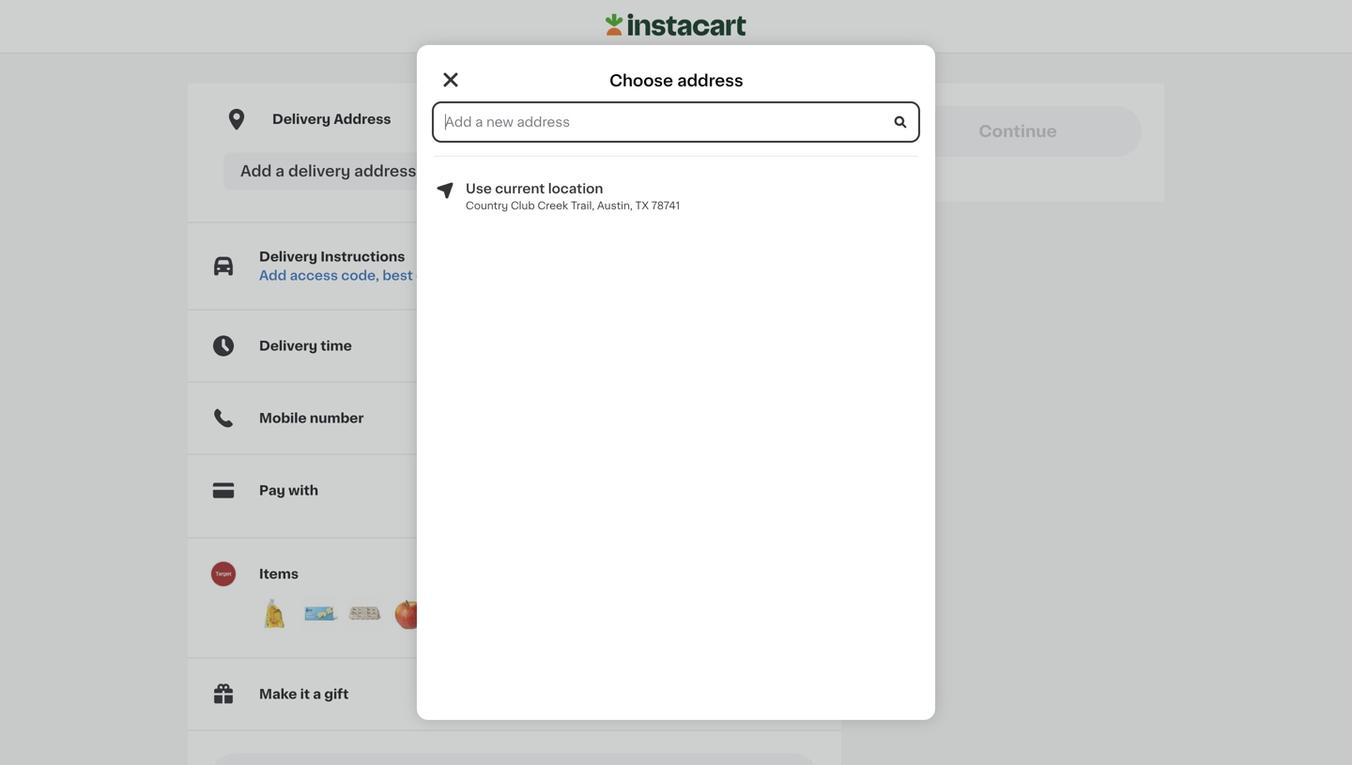 Task type: describe. For each thing, give the bounding box(es) containing it.
instructions
[[321, 250, 405, 263]]

austin,
[[597, 200, 633, 211]]

location
[[548, 182, 603, 195]]

club
[[511, 200, 535, 211]]

  text field inside "choose address" dialog
[[434, 103, 918, 141]]

a inside button
[[275, 164, 285, 179]]

number
[[310, 412, 364, 425]]

etc.
[[484, 269, 510, 282]]

add a delivery address button
[[223, 153, 806, 190]]

country
[[466, 200, 508, 211]]

address inside dialog
[[677, 73, 744, 89]]

pay with
[[259, 484, 318, 497]]

add inside delivery instructions add access code, best entrance, etc.
[[259, 269, 287, 282]]

home image
[[606, 11, 747, 39]]

make it a gift
[[259, 688, 349, 701]]

current
[[495, 182, 545, 195]]

delivery for delivery instructions add access code, best entrance, etc.
[[259, 250, 317, 263]]

delivery address
[[272, 113, 391, 126]]

best
[[383, 269, 413, 282]]

items
[[259, 568, 299, 581]]

choose address dialog
[[417, 45, 935, 720]]

time
[[321, 340, 352, 353]]

code,
[[341, 269, 379, 282]]

creek
[[538, 200, 568, 211]]



Task type: locate. For each thing, give the bounding box(es) containing it.
1 horizontal spatial address
[[677, 73, 744, 89]]

delivery inside delivery instructions add access code, best entrance, etc.
[[259, 250, 317, 263]]

1 vertical spatial address
[[354, 164, 417, 179]]

delivery for delivery address
[[272, 113, 331, 126]]

trail,
[[571, 200, 595, 211]]

delivery instructions add access code, best entrance, etc.
[[259, 250, 510, 282]]

delivery
[[272, 113, 331, 126], [259, 250, 317, 263], [259, 340, 317, 353]]

good & gather salted butter image
[[300, 595, 338, 633]]

0 vertical spatial address
[[677, 73, 744, 89]]

pay
[[259, 484, 285, 497]]

address
[[677, 73, 744, 89], [354, 164, 417, 179]]

use
[[466, 182, 492, 195]]

0 horizontal spatial address
[[354, 164, 417, 179]]

it
[[300, 688, 310, 701]]

delivery
[[288, 164, 351, 179]]

add left access
[[259, 269, 287, 282]]

a left delivery
[[275, 164, 285, 179]]

access
[[290, 269, 338, 282]]

add
[[240, 164, 272, 179], [259, 269, 287, 282]]

0 vertical spatial add
[[240, 164, 272, 179]]

1 vertical spatial a
[[313, 688, 321, 701]]

0 vertical spatial delivery
[[272, 113, 331, 126]]

with
[[288, 484, 318, 497]]

  text field
[[434, 103, 918, 141]]

a
[[275, 164, 285, 179], [313, 688, 321, 701]]

mobile number
[[259, 412, 364, 425]]

delivery time
[[259, 340, 352, 353]]

a right it
[[313, 688, 321, 701]]

make
[[259, 688, 297, 701]]

1 vertical spatial add
[[259, 269, 287, 282]]

78741
[[651, 200, 680, 211]]

address down address
[[354, 164, 417, 179]]

address
[[334, 113, 391, 126]]

2 vertical spatial delivery
[[259, 340, 317, 353]]

good & gather grade a cage-free large eggs image
[[346, 595, 383, 633]]

address down home image
[[677, 73, 744, 89]]

use current location country club creek trail, austin, tx 78741
[[466, 182, 680, 211]]

choose
[[610, 73, 673, 89]]

delivery up delivery
[[272, 113, 331, 126]]

1 horizontal spatial a
[[313, 688, 321, 701]]

add left delivery
[[240, 164, 272, 179]]

gift
[[324, 688, 349, 701]]

search address image
[[892, 114, 909, 131]]

0 horizontal spatial a
[[275, 164, 285, 179]]

mobile
[[259, 412, 307, 425]]

honeycrisp apple bag image
[[391, 595, 428, 633]]

add inside button
[[240, 164, 272, 179]]

0 vertical spatial a
[[275, 164, 285, 179]]

address inside button
[[354, 164, 417, 179]]

choose address
[[610, 73, 744, 89]]

1 vertical spatial delivery
[[259, 250, 317, 263]]

delivery left time
[[259, 340, 317, 353]]

add a delivery address
[[240, 164, 417, 179]]

delivery up access
[[259, 250, 317, 263]]

delivery for delivery time
[[259, 340, 317, 353]]

tx
[[635, 200, 649, 211]]

entrance,
[[416, 269, 481, 282]]

good & gather lemons image
[[255, 595, 293, 633]]



Task type: vqa. For each thing, say whether or not it's contained in the screenshot.
Increment quantity of Bf Mango Cake Roll 'icon'
no



